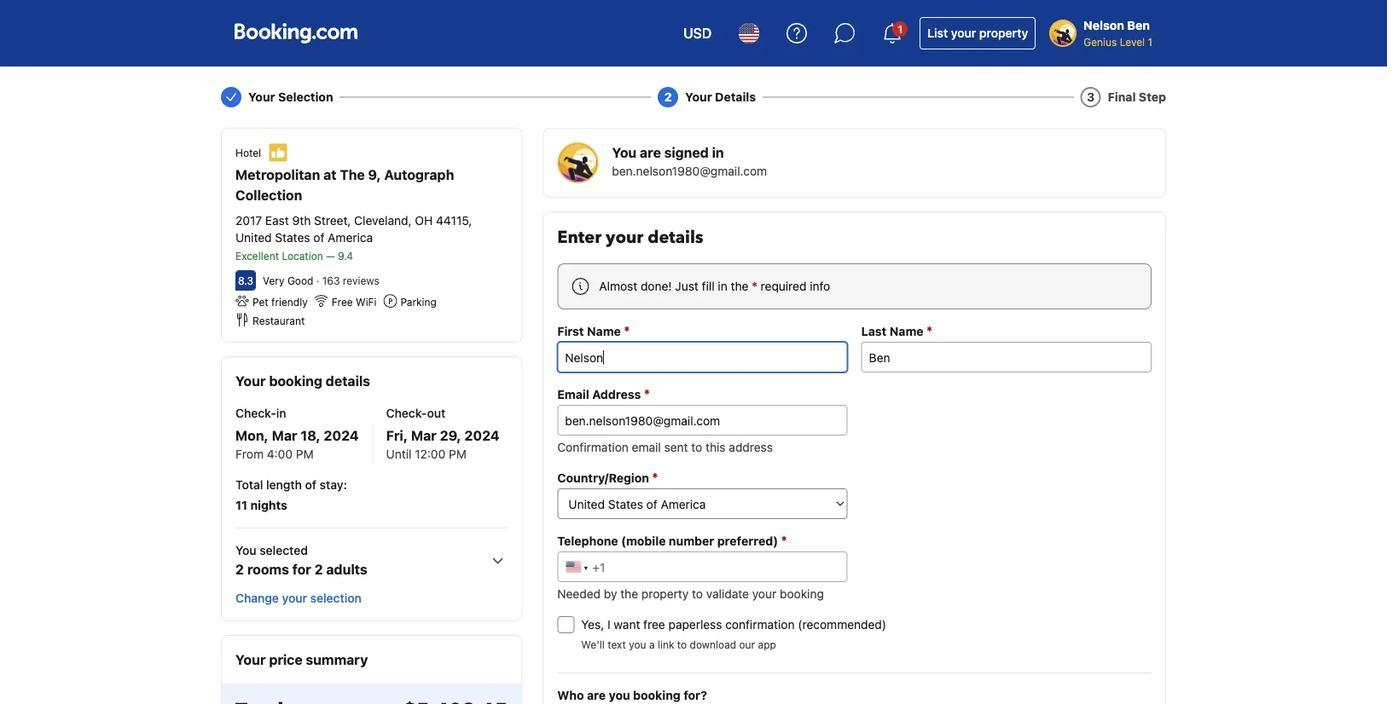 Task type: describe. For each thing, give the bounding box(es) containing it.
required
[[761, 279, 807, 294]]

* down almost
[[624, 324, 630, 339]]

final
[[1108, 90, 1136, 104]]

change your selection
[[235, 592, 362, 606]]

your for selection
[[282, 592, 307, 606]]

9th
[[292, 214, 311, 228]]

mar for 29,
[[411, 428, 437, 444]]

0 horizontal spatial 2
[[235, 562, 244, 578]]

last name *
[[861, 324, 933, 339]]

for
[[292, 562, 311, 578]]

price
[[269, 652, 303, 668]]

3
[[1087, 90, 1095, 104]]

list your property
[[928, 26, 1028, 40]]

1 vertical spatial you
[[609, 689, 630, 703]]

nelson
[[1084, 18, 1125, 32]]

name for first name *
[[587, 325, 621, 339]]

done!
[[641, 279, 672, 294]]

reviews
[[343, 275, 379, 287]]

download
[[690, 639, 736, 651]]

0 horizontal spatial property
[[642, 587, 689, 602]]

your for your booking details
[[235, 373, 266, 389]]

hotel
[[235, 147, 261, 159]]

step
[[1139, 90, 1166, 104]]

2017
[[235, 214, 262, 228]]

stay:
[[320, 478, 347, 492]]

your for property
[[951, 26, 976, 40]]

(mobile
[[621, 535, 666, 549]]

rooms
[[247, 562, 289, 578]]

genius
[[1084, 36, 1117, 48]]

nights
[[250, 499, 287, 513]]

of inside 2017 east 9th street, cleveland, oh 44115, united states of america excellent location — 9.4
[[313, 231, 325, 245]]

9,
[[368, 167, 381, 183]]

who are you booking for?
[[557, 689, 707, 703]]

2 horizontal spatial 2
[[664, 90, 672, 104]]

location
[[282, 250, 323, 262]]

almost
[[599, 279, 638, 294]]

you inside yes, i want free paperless confirmation (recommended) we'll text you a link to download our app
[[629, 639, 646, 651]]

11
[[235, 499, 247, 513]]

usd
[[683, 25, 712, 41]]

1 horizontal spatial property
[[979, 26, 1028, 40]]

* left required at the top right of the page
[[752, 279, 758, 294]]

until
[[386, 448, 412, 462]]

by
[[604, 587, 617, 602]]

in inside you are signed in ben.nelson1980@gmail.com
[[712, 145, 724, 161]]

you for you selected
[[235, 544, 256, 558]]

good
[[287, 275, 313, 287]]

list your property link
[[920, 17, 1036, 49]]

signed
[[664, 145, 709, 161]]

text
[[608, 639, 626, 651]]

change your selection link
[[229, 584, 368, 614]]

yes, i want free paperless confirmation (recommended) we'll text you a link to download our app
[[581, 618, 887, 651]]

want
[[614, 618, 640, 632]]

name for last name *
[[890, 325, 924, 339]]

fri,
[[386, 428, 408, 444]]

metropolitan
[[235, 167, 320, 183]]

(recommended)
[[798, 618, 887, 632]]

·
[[316, 275, 319, 287]]

scored 8.3 element
[[235, 270, 256, 291]]

your price summary
[[235, 652, 368, 668]]

a
[[649, 639, 655, 651]]

info
[[810, 279, 830, 294]]

free
[[332, 296, 353, 308]]

your for your price summary
[[235, 652, 266, 668]]

wifi
[[356, 296, 377, 308]]

29,
[[440, 428, 461, 444]]

are for who
[[587, 689, 606, 703]]

oh
[[415, 214, 433, 228]]

* down email
[[652, 471, 658, 485]]

enter your details
[[557, 226, 703, 250]]

—
[[326, 250, 335, 262]]

email
[[632, 441, 661, 455]]

level
[[1120, 36, 1145, 48]]

* right address
[[644, 387, 650, 402]]

2017 east 9th street, cleveland, oh 44115, united states of america excellent location — 9.4
[[235, 214, 472, 262]]

mon,
[[235, 428, 269, 444]]

2024 for mon, mar 18, 2024
[[324, 428, 359, 444]]

check-in mon, mar 18, 2024 from 4:00 pm
[[235, 407, 359, 462]]

total length of stay: 11 nights
[[235, 478, 347, 513]]

needed by the property to validate your booking
[[557, 587, 824, 602]]

telephone (mobile number preferred) *
[[557, 534, 787, 549]]

8.3
[[238, 275, 253, 287]]

0 vertical spatial to
[[691, 441, 702, 455]]

usd button
[[673, 13, 722, 54]]

final step
[[1108, 90, 1166, 104]]

email address *
[[557, 387, 650, 402]]

2024 for fri, mar 29, 2024
[[465, 428, 500, 444]]

booking.com online hotel reservations image
[[235, 23, 357, 44]]

who
[[557, 689, 584, 703]]

email
[[557, 388, 589, 402]]

the
[[340, 167, 365, 183]]

are for you
[[640, 145, 661, 161]]

pet friendly
[[253, 296, 308, 308]]

for?
[[684, 689, 707, 703]]

your booking details
[[235, 373, 370, 389]]

44115,
[[436, 214, 472, 228]]

friendly
[[271, 296, 308, 308]]

1 horizontal spatial the
[[731, 279, 749, 294]]

first
[[557, 325, 584, 339]]

list
[[928, 26, 948, 40]]



Task type: locate. For each thing, give the bounding box(es) containing it.
1 horizontal spatial 2
[[314, 562, 323, 578]]

2 vertical spatial in
[[276, 407, 286, 421]]

paperless
[[669, 618, 722, 632]]

1 vertical spatial booking
[[780, 587, 824, 602]]

mar for 18,
[[272, 428, 297, 444]]

0 horizontal spatial are
[[587, 689, 606, 703]]

our
[[739, 639, 755, 651]]

2 2024 from the left
[[465, 428, 500, 444]]

0 vertical spatial are
[[640, 145, 661, 161]]

name
[[587, 325, 621, 339], [890, 325, 924, 339]]

to right link
[[677, 639, 687, 651]]

9.4
[[338, 250, 353, 262]]

we'll
[[581, 639, 605, 651]]

property right 'list'
[[979, 26, 1028, 40]]

to left this
[[691, 441, 702, 455]]

0 horizontal spatial 1
[[898, 23, 903, 35]]

1 inside nelson ben genius level 1
[[1148, 36, 1153, 48]]

check- up "fri,"
[[386, 407, 427, 421]]

are
[[640, 145, 661, 161], [587, 689, 606, 703]]

2 horizontal spatial booking
[[780, 587, 824, 602]]

east
[[265, 214, 289, 228]]

Double-check for typos text field
[[557, 405, 848, 436]]

details for your booking details
[[326, 373, 370, 389]]

2 left your details
[[664, 90, 672, 104]]

you
[[629, 639, 646, 651], [609, 689, 630, 703]]

0 vertical spatial 1
[[898, 23, 903, 35]]

booking
[[269, 373, 322, 389], [780, 587, 824, 602], [633, 689, 681, 703]]

collection
[[235, 187, 302, 203]]

confirmation email sent to this address
[[557, 441, 773, 455]]

property up free
[[642, 587, 689, 602]]

you are signed in ben.nelson1980@gmail.com
[[612, 145, 767, 178]]

1 name from the left
[[587, 325, 621, 339]]

states
[[275, 231, 310, 245]]

your details
[[685, 90, 756, 104]]

you inside you are signed in ben.nelson1980@gmail.com
[[612, 145, 637, 161]]

1 vertical spatial 1
[[1148, 36, 1153, 48]]

mar up the 12:00 pm
[[411, 428, 437, 444]]

last
[[861, 325, 887, 339]]

you left 'a'
[[629, 639, 646, 651]]

4:00 pm
[[267, 448, 314, 462]]

your for your selection
[[248, 90, 275, 104]]

selection
[[278, 90, 333, 104]]

+1 text field
[[557, 552, 848, 583]]

link
[[658, 639, 674, 651]]

1 horizontal spatial 2024
[[465, 428, 500, 444]]

1 horizontal spatial name
[[890, 325, 924, 339]]

1 vertical spatial in
[[718, 279, 728, 294]]

0 vertical spatial property
[[979, 26, 1028, 40]]

1 check- from the left
[[235, 407, 276, 421]]

pet
[[253, 296, 268, 308]]

the right fill
[[731, 279, 749, 294]]

1 vertical spatial property
[[642, 587, 689, 602]]

1 button
[[872, 13, 913, 54]]

0 vertical spatial details
[[648, 226, 703, 250]]

in
[[712, 145, 724, 161], [718, 279, 728, 294], [276, 407, 286, 421]]

* right 'last'
[[927, 324, 933, 339]]

you for you are signed in
[[612, 145, 637, 161]]

autograph
[[384, 167, 454, 183]]

0 horizontal spatial you
[[235, 544, 256, 558]]

mar inside the check-in mon, mar 18, 2024 from 4:00 pm
[[272, 428, 297, 444]]

1 2024 from the left
[[324, 428, 359, 444]]

1 left 'list'
[[898, 23, 903, 35]]

2 mar from the left
[[411, 428, 437, 444]]

your for your details
[[685, 90, 712, 104]]

united
[[235, 231, 272, 245]]

your selection
[[248, 90, 333, 104]]

you selected 2 rooms for  2 adults
[[235, 544, 367, 578]]

2 left rooms
[[235, 562, 244, 578]]

2 vertical spatial to
[[677, 639, 687, 651]]

1 horizontal spatial are
[[640, 145, 661, 161]]

enter
[[557, 226, 602, 250]]

1 horizontal spatial details
[[648, 226, 703, 250]]

1 vertical spatial the
[[620, 587, 638, 602]]

confirmation
[[557, 441, 629, 455]]

mar inside check-out fri, mar 29, 2024 until 12:00 pm
[[411, 428, 437, 444]]

0 horizontal spatial the
[[620, 587, 638, 602]]

*
[[752, 279, 758, 294], [624, 324, 630, 339], [927, 324, 933, 339], [644, 387, 650, 402], [652, 471, 658, 485], [781, 534, 787, 549]]

address
[[592, 388, 641, 402]]

you
[[612, 145, 637, 161], [235, 544, 256, 558]]

app
[[758, 639, 776, 651]]

1 vertical spatial to
[[692, 587, 703, 602]]

country/region
[[557, 471, 649, 485]]

summary
[[306, 652, 368, 668]]

check- for mon,
[[235, 407, 276, 421]]

from
[[235, 448, 264, 462]]

1 mar from the left
[[272, 428, 297, 444]]

mar up 4:00 pm on the bottom of page
[[272, 428, 297, 444]]

your right 'list'
[[951, 26, 976, 40]]

restaurant
[[253, 315, 305, 327]]

0 vertical spatial in
[[712, 145, 724, 161]]

selected
[[260, 544, 308, 558]]

i
[[607, 618, 611, 632]]

are inside you are signed in ben.nelson1980@gmail.com
[[640, 145, 661, 161]]

nelson ben genius level 1
[[1084, 18, 1153, 48]]

validate
[[706, 587, 749, 602]]

2024
[[324, 428, 359, 444], [465, 428, 500, 444]]

details
[[648, 226, 703, 250], [326, 373, 370, 389]]

free wifi
[[332, 296, 377, 308]]

details up just
[[648, 226, 703, 250]]

2 check- from the left
[[386, 407, 427, 421]]

18,
[[301, 428, 321, 444]]

2024 right "18,"
[[324, 428, 359, 444]]

1 vertical spatial are
[[587, 689, 606, 703]]

free
[[643, 618, 665, 632]]

booking left for?
[[633, 689, 681, 703]]

in right fill
[[718, 279, 728, 294]]

* right the preferred)
[[781, 534, 787, 549]]

2 right for at the left bottom of the page
[[314, 562, 323, 578]]

2017 east 9th street, cleveland, oh 44115, united states of america button
[[235, 212, 508, 247]]

2 vertical spatial booking
[[633, 689, 681, 703]]

0 vertical spatial you
[[612, 145, 637, 161]]

you left signed
[[612, 145, 637, 161]]

details for enter your details
[[648, 226, 703, 250]]

None text field
[[557, 342, 848, 373]]

name inside last name *
[[890, 325, 924, 339]]

1 horizontal spatial mar
[[411, 428, 437, 444]]

very
[[263, 275, 285, 287]]

booking up (recommended)
[[780, 587, 824, 602]]

in right signed
[[712, 145, 724, 161]]

check- inside the check-in mon, mar 18, 2024 from 4:00 pm
[[235, 407, 276, 421]]

america
[[328, 231, 373, 245]]

1 horizontal spatial check-
[[386, 407, 427, 421]]

1
[[898, 23, 903, 35], [1148, 36, 1153, 48]]

name right 'last'
[[890, 325, 924, 339]]

of down street,
[[313, 231, 325, 245]]

to down +1 text box at the bottom of the page
[[692, 587, 703, 602]]

in inside the check-in mon, mar 18, 2024 from 4:00 pm
[[276, 407, 286, 421]]

check- for fri,
[[386, 407, 427, 421]]

of inside total length of stay: 11 nights
[[305, 478, 317, 492]]

the right by
[[620, 587, 638, 602]]

to inside yes, i want free paperless confirmation (recommended) we'll text you a link to download our app
[[677, 639, 687, 651]]

your left selection
[[248, 90, 275, 104]]

1 horizontal spatial 1
[[1148, 36, 1153, 48]]

telephone
[[557, 535, 618, 549]]

check- up mon,
[[235, 407, 276, 421]]

0 horizontal spatial name
[[587, 325, 621, 339]]

1 horizontal spatial you
[[612, 145, 637, 161]]

0 horizontal spatial check-
[[235, 407, 276, 421]]

details
[[715, 90, 756, 104]]

fill
[[702, 279, 715, 294]]

the
[[731, 279, 749, 294], [620, 587, 638, 602]]

adults
[[326, 562, 367, 578]]

2024 inside check-out fri, mar 29, 2024 until 12:00 pm
[[465, 428, 500, 444]]

0 vertical spatial of
[[313, 231, 325, 245]]

are left signed
[[640, 145, 661, 161]]

0 horizontal spatial mar
[[272, 428, 297, 444]]

in down the your booking details
[[276, 407, 286, 421]]

you right "who"
[[609, 689, 630, 703]]

2024 right the 29,
[[465, 428, 500, 444]]

2 name from the left
[[890, 325, 924, 339]]

yes,
[[581, 618, 604, 632]]

your up mon,
[[235, 373, 266, 389]]

0 vertical spatial you
[[629, 639, 646, 651]]

of
[[313, 231, 325, 245], [305, 478, 317, 492]]

2024 inside the check-in mon, mar 18, 2024 from 4:00 pm
[[324, 428, 359, 444]]

your
[[951, 26, 976, 40], [606, 226, 644, 250], [752, 587, 777, 602], [282, 592, 307, 606]]

0 vertical spatial booking
[[269, 373, 322, 389]]

1 right level
[[1148, 36, 1153, 48]]

number
[[669, 535, 714, 549]]

almost done! just fill in the * required info
[[599, 279, 830, 294]]

your for details
[[606, 226, 644, 250]]

address
[[729, 441, 773, 455]]

1 inside button
[[898, 23, 903, 35]]

selection
[[310, 592, 362, 606]]

your up 'confirmation'
[[752, 587, 777, 602]]

change
[[235, 592, 279, 606]]

your left details
[[685, 90, 712, 104]]

0 horizontal spatial 2024
[[324, 428, 359, 444]]

you inside you selected 2 rooms for  2 adults
[[235, 544, 256, 558]]

ben.nelson1980@gmail.com
[[612, 164, 767, 178]]

excellent
[[235, 250, 279, 262]]

1 horizontal spatial booking
[[633, 689, 681, 703]]

property
[[979, 26, 1028, 40], [642, 587, 689, 602]]

name right first
[[587, 325, 621, 339]]

1 vertical spatial of
[[305, 478, 317, 492]]

your left price
[[235, 652, 266, 668]]

you up rooms
[[235, 544, 256, 558]]

total
[[235, 478, 263, 492]]

street,
[[314, 214, 351, 228]]

country/region *
[[557, 471, 658, 485]]

name inside first name *
[[587, 325, 621, 339]]

0 horizontal spatial booking
[[269, 373, 322, 389]]

booking up the check-in mon, mar 18, 2024 from 4:00 pm
[[269, 373, 322, 389]]

0 vertical spatial the
[[731, 279, 749, 294]]

are right "who"
[[587, 689, 606, 703]]

your
[[248, 90, 275, 104], [685, 90, 712, 104], [235, 373, 266, 389], [235, 652, 266, 668]]

your right enter on the top
[[606, 226, 644, 250]]

cleveland,
[[354, 214, 412, 228]]

check- inside check-out fri, mar 29, 2024 until 12:00 pm
[[386, 407, 427, 421]]

None text field
[[861, 342, 1152, 373]]

at
[[323, 167, 337, 183]]

1 vertical spatial you
[[235, 544, 256, 558]]

1 vertical spatial details
[[326, 373, 370, 389]]

0 horizontal spatial details
[[326, 373, 370, 389]]

your down for at the left bottom of the page
[[282, 592, 307, 606]]

just
[[675, 279, 699, 294]]

details up the check-in mon, mar 18, 2024 from 4:00 pm
[[326, 373, 370, 389]]

check-
[[235, 407, 276, 421], [386, 407, 427, 421]]

rated very good element
[[263, 275, 313, 287]]

of left stay:
[[305, 478, 317, 492]]



Task type: vqa. For each thing, say whether or not it's contained in the screenshot.
the bottommost The Emails Are Only Used For Sending Reservation Info. No Commercial Messages –
no



